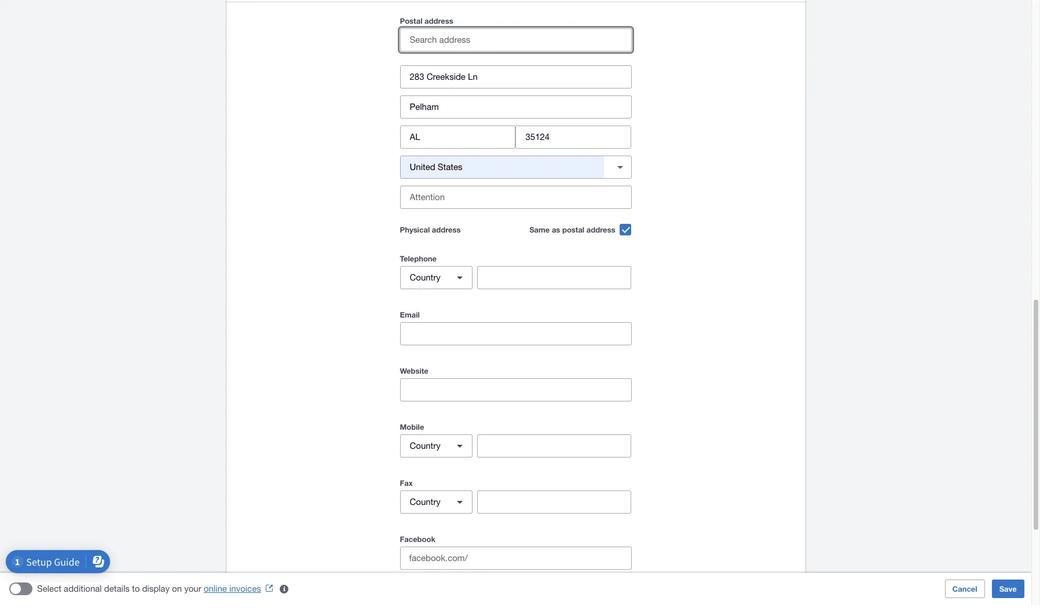 Task type: locate. For each thing, give the bounding box(es) containing it.
2 country from the top
[[410, 441, 441, 451]]

3 country button from the top
[[400, 491, 473, 514]]

2 country button from the top
[[400, 435, 473, 458]]

country button down fax
[[400, 491, 473, 514]]

address
[[425, 16, 453, 25], [432, 225, 461, 235], [587, 225, 615, 235]]

as
[[552, 225, 560, 235]]

toggle list image
[[609, 156, 632, 179]]

Facebook text field
[[468, 548, 631, 570]]

address right "physical"
[[432, 225, 461, 235]]

country for telephone
[[410, 273, 441, 283]]

physical address
[[400, 225, 461, 235]]

None text field
[[478, 267, 631, 289]]

your
[[184, 585, 201, 594]]

2 vertical spatial country button
[[400, 491, 473, 514]]

save button
[[992, 580, 1025, 599]]

None text field
[[478, 436, 631, 458], [478, 492, 631, 514], [478, 436, 631, 458], [478, 492, 631, 514]]

3 country from the top
[[410, 498, 441, 507]]

country down fax
[[410, 498, 441, 507]]

country for fax
[[410, 498, 441, 507]]

facebook
[[400, 535, 436, 545]]

website
[[400, 367, 429, 376]]

country button for telephone
[[400, 266, 473, 290]]

save
[[1000, 585, 1017, 594]]

0 vertical spatial country button
[[400, 266, 473, 290]]

to
[[132, 585, 140, 594]]

country for mobile
[[410, 441, 441, 451]]

physical
[[400, 225, 430, 235]]

country button down telephone
[[400, 266, 473, 290]]

2 vertical spatial country
[[410, 498, 441, 507]]

1 country from the top
[[410, 273, 441, 283]]

0 vertical spatial country
[[410, 273, 441, 283]]

fax
[[400, 479, 413, 488]]

invoices
[[229, 585, 261, 594]]

1 country button from the top
[[400, 266, 473, 290]]

country
[[410, 273, 441, 283], [410, 441, 441, 451], [410, 498, 441, 507]]

address right the postal
[[425, 16, 453, 25]]

on
[[172, 585, 182, 594]]

1 vertical spatial country
[[410, 441, 441, 451]]

country down mobile
[[410, 441, 441, 451]]

postal address
[[400, 16, 453, 25]]

country button for fax
[[400, 491, 473, 514]]

1 vertical spatial country button
[[400, 435, 473, 458]]

additional information image
[[273, 578, 296, 601]]

Search address field
[[401, 29, 631, 51]]

online
[[204, 585, 227, 594]]

display
[[142, 585, 170, 594]]

country button
[[400, 266, 473, 290], [400, 435, 473, 458], [400, 491, 473, 514]]

postal
[[400, 16, 423, 25]]

country down telephone
[[410, 273, 441, 283]]

facebook.com/
[[409, 554, 468, 564]]

country button down mobile
[[400, 435, 473, 458]]

same as postal address
[[530, 225, 615, 235]]



Task type: describe. For each thing, give the bounding box(es) containing it.
additional
[[64, 585, 102, 594]]

select
[[37, 585, 61, 594]]

Town / City text field
[[401, 96, 631, 118]]

address for postal address
[[425, 16, 453, 25]]

cancel
[[953, 585, 978, 594]]

postal
[[562, 225, 585, 235]]

online invoices link
[[204, 585, 277, 594]]

cancel button
[[945, 580, 985, 599]]

address for physical address
[[432, 225, 461, 235]]

Website text field
[[401, 379, 631, 401]]

address right postal
[[587, 225, 615, 235]]

mobile
[[400, 423, 424, 432]]

telephone
[[400, 254, 437, 264]]

Country field
[[401, 156, 604, 178]]

Attention text field
[[401, 187, 631, 209]]

select additional details to display on your online invoices
[[37, 585, 261, 594]]

email
[[400, 311, 420, 320]]

country button for mobile
[[400, 435, 473, 458]]

Street address or PO box text field
[[401, 66, 631, 88]]

details
[[104, 585, 130, 594]]

Postal / Zip Code text field
[[516, 126, 631, 148]]

Email text field
[[401, 323, 631, 345]]

State / Region text field
[[401, 126, 515, 148]]

same
[[530, 225, 550, 235]]



Task type: vqa. For each thing, say whether or not it's contained in the screenshot.
THE NUMBER
no



